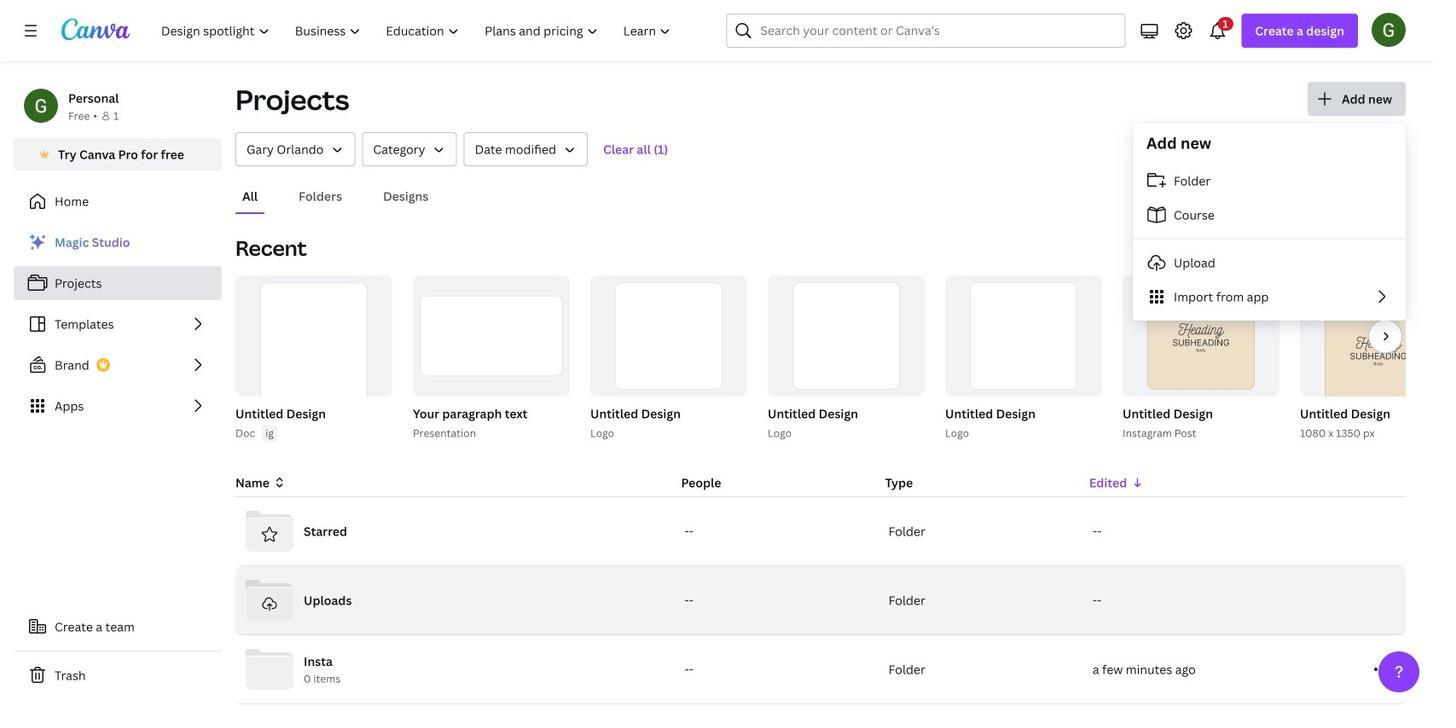 Task type: vqa. For each thing, say whether or not it's contained in the screenshot.
ninth GROUP from the right
yes



Task type: describe. For each thing, give the bounding box(es) containing it.
5 group from the left
[[587, 276, 748, 442]]

Owner button
[[236, 132, 355, 166]]

10 group from the left
[[1120, 276, 1280, 442]]

2 group from the left
[[236, 276, 393, 435]]

9 group from the left
[[942, 276, 1103, 442]]

6 group from the left
[[591, 276, 748, 397]]

Category button
[[362, 132, 457, 166]]



Task type: locate. For each thing, give the bounding box(es) containing it.
top level navigation element
[[150, 14, 686, 48]]

Date modified button
[[464, 132, 588, 166]]

4 group from the left
[[413, 276, 570, 397]]

3 group from the left
[[410, 276, 570, 442]]

group
[[232, 276, 393, 442], [236, 276, 393, 435], [410, 276, 570, 442], [413, 276, 570, 397], [587, 276, 748, 442], [591, 276, 748, 397], [765, 276, 925, 442], [768, 276, 925, 397], [942, 276, 1103, 442], [1120, 276, 1280, 442], [1297, 276, 1434, 442]]

gary orlando image
[[1372, 13, 1406, 47]]

8 group from the left
[[768, 276, 925, 397]]

1 group from the left
[[232, 276, 393, 442]]

7 group from the left
[[765, 276, 925, 442]]

None search field
[[727, 14, 1126, 48]]

list
[[14, 225, 222, 423]]

11 group from the left
[[1297, 276, 1434, 442]]

menu
[[1133, 164, 1406, 314]]

Search search field
[[761, 15, 1092, 47]]



